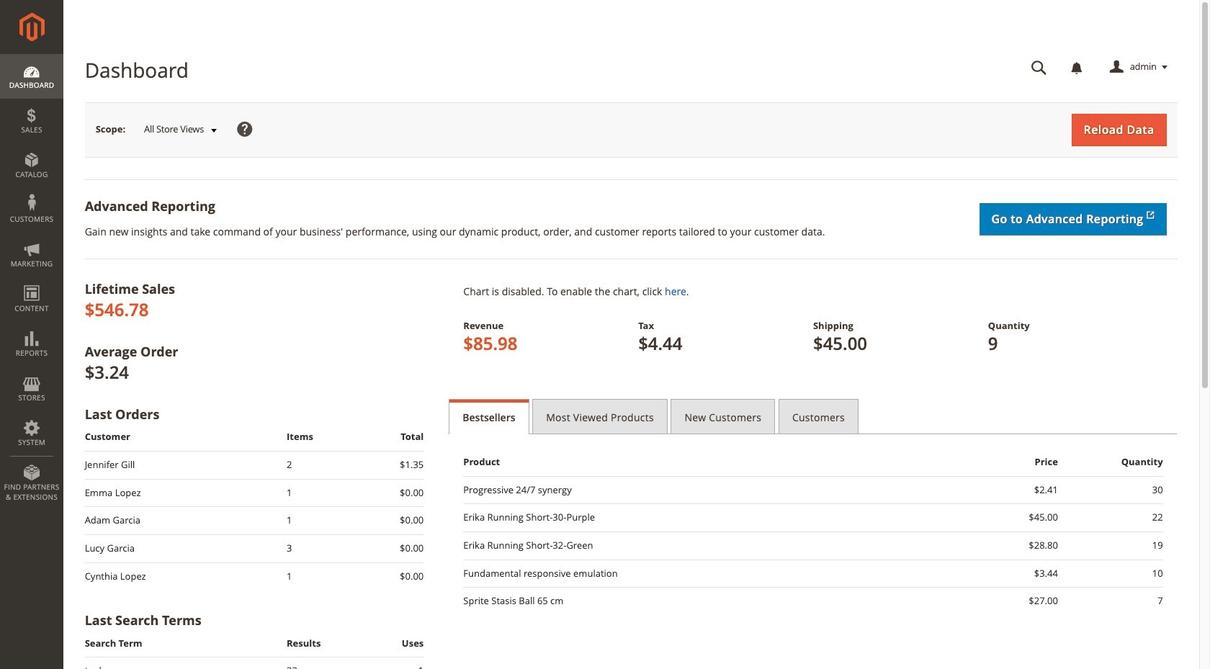 Task type: locate. For each thing, give the bounding box(es) containing it.
tab list
[[449, 399, 1177, 434]]

None text field
[[1021, 55, 1057, 80]]

menu bar
[[0, 54, 63, 509]]



Task type: describe. For each thing, give the bounding box(es) containing it.
magento admin panel image
[[19, 12, 44, 42]]



